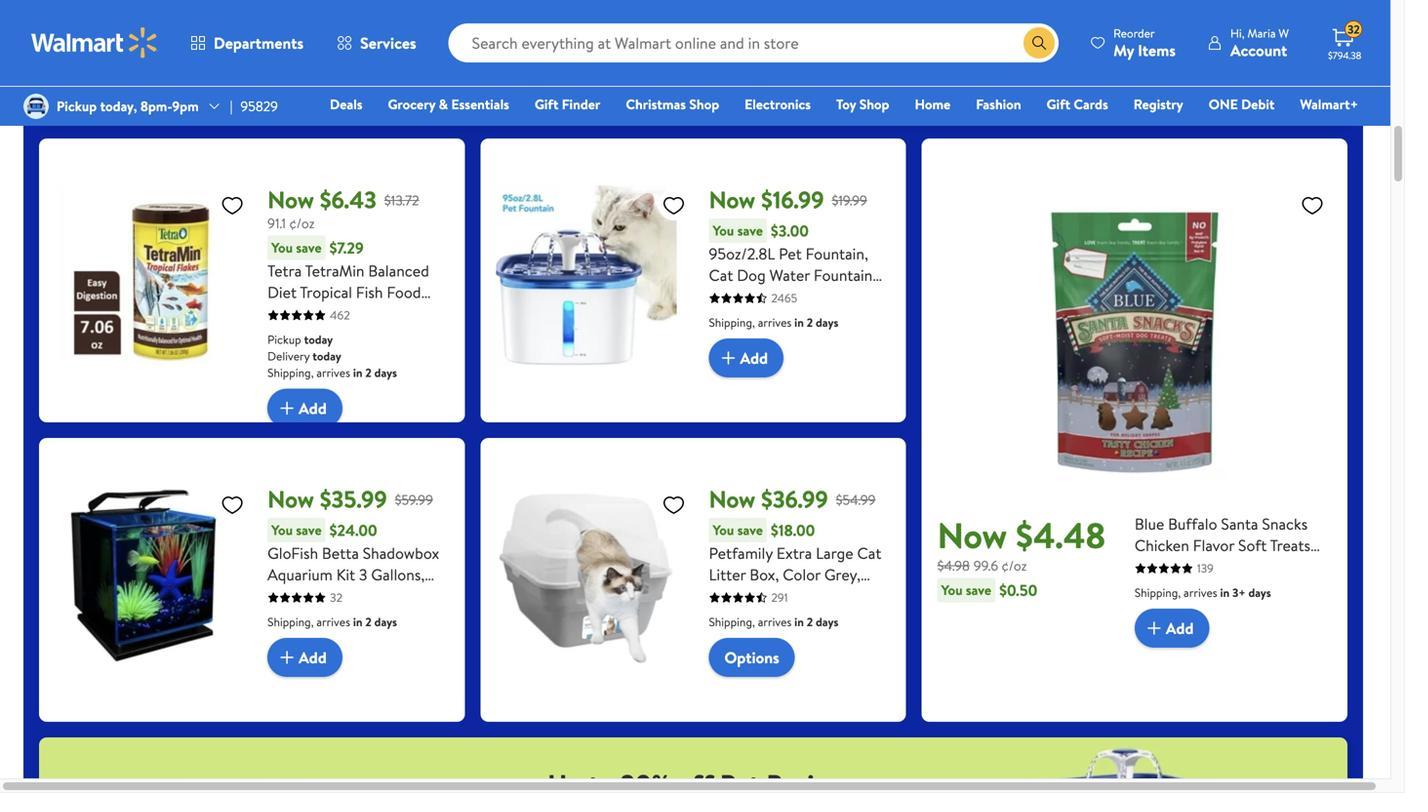 Task type: vqa. For each thing, say whether or not it's contained in the screenshot.
20
no



Task type: locate. For each thing, give the bounding box(es) containing it.
you
[[713, 221, 735, 240], [272, 238, 293, 257], [272, 521, 293, 540], [713, 521, 735, 540], [942, 581, 963, 600]]

departments
[[214, 32, 304, 54]]

you save $24.00 glofish betta shadowbox aquarium kit 3 gallons, includes led lighting and filter
[[268, 520, 442, 629]]

members.
[[786, 25, 861, 49]]

fish
[[356, 282, 383, 303]]

gallons,
[[371, 564, 425, 586]]

gift left cards
[[1047, 95, 1071, 114]]

0 vertical spatial pickup
[[57, 97, 97, 116]]

departments button
[[174, 20, 320, 66]]

for
[[630, 25, 652, 49], [1135, 557, 1155, 578]]

now up petfamily
[[709, 483, 756, 516]]

treats
[[526, 25, 572, 49], [1271, 535, 1311, 557]]

1 horizontal spatial pickup
[[268, 332, 301, 348]]

arrives inside pickup today delivery today shipping, arrives in 2 days
[[317, 365, 350, 381]]

save down 99.6
[[966, 581, 992, 600]]

registry
[[1134, 95, 1184, 114]]

add to favorites list, tetra tetramin balanced diet tropical fish food flakes, 7.06 oz image
[[221, 193, 244, 218]]

shipping, arrives in 2 days down 291
[[709, 614, 839, 631]]

¢/oz inside now $4.48 $4.98 99.6 ¢/oz you save $0.50
[[1002, 557, 1027, 576]]

3+
[[1233, 585, 1246, 602]]

x right 21.60
[[859, 586, 866, 607]]

¢/oz for $6.43
[[289, 214, 315, 233]]

includes
[[268, 586, 323, 607]]

arrives right delivery
[[317, 365, 350, 381]]

gift for gift finder
[[535, 95, 559, 114]]

shipping, up add to cart icon
[[268, 365, 314, 381]]

$16.99
[[762, 184, 825, 216]]

days for $35.99
[[375, 614, 397, 631]]

2 down with
[[807, 314, 813, 331]]

save for now $35.99
[[296, 521, 322, 540]]

shipping, arrives in 3+ days
[[1135, 585, 1272, 602]]

services button
[[320, 20, 433, 66]]

gift inside gift cards link
[[1047, 95, 1071, 114]]

you down $4.98 at the right of page
[[942, 581, 963, 600]]

you up 95oz/2.8l
[[713, 221, 735, 240]]

2 for now $35.99
[[366, 614, 372, 631]]

9pm
[[172, 97, 199, 116]]

save inside "you save $24.00 glofish betta shadowbox aquarium kit 3 gallons, includes led lighting and filter"
[[296, 521, 322, 540]]

tetra
[[268, 260, 302, 282]]

kit
[[337, 564, 355, 586]]

you for now $16.99
[[713, 221, 735, 240]]

jumbo
[[709, 586, 755, 607]]

2 down the lighting
[[366, 614, 372, 631]]

dispenser
[[709, 286, 776, 308]]

walmart+
[[1301, 95, 1359, 114]]

days down fish
[[375, 365, 397, 381]]

add down bag
[[1167, 618, 1194, 639]]

add to cart image for now $35.99
[[275, 646, 299, 670]]

shipping, arrives in 2 days down 2465
[[709, 314, 839, 331]]

pickup
[[57, 97, 97, 116], [268, 332, 301, 348]]

gift
[[535, 95, 559, 114], [1047, 95, 1071, 114]]

add down 'pump,blue'
[[741, 347, 768, 369]]

0 horizontal spatial &
[[439, 95, 448, 114]]

2 horizontal spatial add to cart image
[[1143, 617, 1167, 641]]

shipping, down includes
[[268, 614, 314, 631]]

1 horizontal spatial x
[[859, 586, 866, 607]]

hooded,
[[759, 586, 817, 607]]

shipping, inside pickup today delivery today shipping, arrives in 2 days
[[268, 365, 314, 381]]

pickup down flakes,
[[268, 332, 301, 348]]

1 vertical spatial cat
[[858, 543, 882, 564]]

smart
[[812, 286, 853, 308]]

you up tetra
[[272, 238, 293, 257]]

2 vertical spatial add to cart image
[[275, 646, 299, 670]]

add to cart image down 'filter' at left
[[275, 646, 299, 670]]

for left bag
[[1135, 557, 1155, 578]]

0 horizontal spatial for
[[630, 25, 652, 49]]

shop up 'christmas shop'
[[661, 73, 695, 95]]

hi, maria w account
[[1231, 25, 1290, 61]]

1 horizontal spatial add to cart image
[[717, 347, 741, 370]]

1 vertical spatial treats
[[1271, 535, 1311, 557]]

petfamily
[[709, 543, 773, 564]]

one
[[1209, 95, 1239, 114]]

pet
[[779, 243, 802, 265]]

shipping, arrives in 2 days for $16.99
[[709, 314, 839, 331]]

color
[[783, 564, 821, 586]]

1 horizontal spatial cat
[[858, 543, 882, 564]]

0 horizontal spatial pickup
[[57, 97, 97, 116]]

& left gifts
[[576, 25, 588, 49]]

gift left 'finder'
[[535, 95, 559, 114]]

0 horizontal spatial x
[[746, 607, 753, 629]]

save inside you save $18.00 petfamily extra large cat litter box, color grey, jumbo hooded, 21.60 x 17.80 x 17.30 in
[[738, 521, 763, 540]]

add to favorites list, petfamily extra large cat litter box, color grey, jumbo hooded, 21.60 x 17.80 x 17.30 in image
[[662, 493, 686, 518]]

soft
[[1239, 535, 1268, 557]]

add button for now $16.99
[[709, 339, 784, 378]]

1 vertical spatial ¢/oz
[[1002, 557, 1027, 576]]

days down smart
[[816, 314, 839, 331]]

shipping, arrives in 2 days down led
[[268, 614, 397, 631]]

services
[[360, 32, 417, 54]]

arrives down led
[[317, 614, 350, 631]]

filter
[[268, 607, 304, 629]]

now inside now $4.48 $4.98 99.6 ¢/oz you save $0.50
[[938, 511, 1008, 560]]

walmart image
[[31, 27, 158, 59]]

add to cart image down 'pump,blue'
[[717, 347, 741, 370]]

2 gift from the left
[[1047, 95, 1071, 114]]

& right grocery
[[439, 95, 448, 114]]

pump,blue
[[709, 308, 782, 329]]

462
[[330, 307, 350, 324]]

you inside now $4.48 $4.98 99.6 ¢/oz you save $0.50
[[942, 581, 963, 600]]

in
[[795, 314, 804, 331], [353, 365, 363, 381], [1221, 585, 1230, 602], [793, 607, 805, 629], [353, 614, 363, 631], [795, 614, 804, 631]]

chicken
[[1135, 535, 1190, 557]]

0 vertical spatial cat
[[709, 265, 734, 286]]

0 vertical spatial add to cart image
[[717, 347, 741, 370]]

shipping, down "dispenser"
[[709, 314, 756, 331]]

pickup left today,
[[57, 97, 97, 116]]

add button down 'pump,blue'
[[709, 339, 784, 378]]

shipping, down the 'jumbo'
[[709, 614, 756, 631]]

gift for gift cards
[[1047, 95, 1071, 114]]

¢/oz inside now $6.43 $13.72 91.1 ¢/oz you save $7.29 tetra tetramin balanced diet tropical fish food flakes, 7.06 oz
[[289, 214, 315, 233]]

account
[[1231, 40, 1288, 61]]

x
[[859, 586, 866, 607], [746, 607, 753, 629]]

water
[[770, 265, 810, 286]]

arrives
[[758, 314, 792, 331], [317, 365, 350, 381], [1184, 585, 1218, 602], [317, 614, 350, 631], [758, 614, 792, 631]]

0 horizontal spatial treats
[[526, 25, 572, 49]]

add button down delivery
[[268, 389, 342, 428]]

0 horizontal spatial ¢/oz
[[289, 214, 315, 233]]

shop down now
[[690, 95, 720, 114]]

days down the lighting
[[375, 614, 397, 631]]

tropical
[[300, 282, 352, 303]]

add button for now $35.99
[[268, 639, 342, 678]]

$7.29
[[330, 237, 364, 259]]

0 horizontal spatial gift
[[535, 95, 559, 114]]

days inside pickup today delivery today shipping, arrives in 2 days
[[375, 365, 397, 381]]

you for now $35.99
[[272, 521, 293, 540]]

32 down kit
[[330, 590, 343, 606]]

¢/oz up $0.50
[[1002, 557, 1027, 576]]

$4.98
[[938, 557, 970, 576]]

family
[[736, 25, 782, 49]]

arrives down 2465
[[758, 314, 792, 331]]

you inside "you save $24.00 glofish betta shadowbox aquarium kit 3 gallons, includes led lighting and filter"
[[272, 521, 293, 540]]

save up petfamily
[[738, 521, 763, 540]]

save up tetra
[[296, 238, 322, 257]]

cat inside you save $18.00 petfamily extra large cat litter box, color grey, jumbo hooded, 21.60 x 17.80 x 17.30 in
[[858, 543, 882, 564]]

0 horizontal spatial add to cart image
[[275, 646, 299, 670]]

1 gift from the left
[[535, 95, 559, 114]]

now inside now $6.43 $13.72 91.1 ¢/oz you save $7.29 tetra tetramin balanced diet tropical fish food flakes, 7.06 oz
[[268, 184, 314, 216]]

291
[[772, 590, 788, 606]]

cat right large
[[858, 543, 882, 564]]

99.6
[[974, 557, 999, 576]]

treats inside blue buffalo santa snacks chicken flavor soft treats for dogs, whole grain, 4.5 oz. bag
[[1271, 535, 1311, 557]]

2 down hooded,
[[807, 614, 813, 631]]

now up $0.50
[[938, 511, 1008, 560]]

items
[[1139, 40, 1176, 61]]

shop right toy
[[860, 95, 890, 114]]

you inside now $6.43 $13.72 91.1 ¢/oz you save $7.29 tetra tetramin balanced diet tropical fish food flakes, 7.06 oz
[[272, 238, 293, 257]]

now
[[698, 73, 727, 95]]

shipping, arrives in 2 days
[[709, 314, 839, 331], [268, 614, 397, 631], [709, 614, 839, 631]]

$3.00
[[771, 220, 809, 242]]

now left $6.43
[[268, 184, 314, 216]]

diet
[[268, 282, 297, 303]]

treats right soft
[[1271, 535, 1311, 557]]

gift inside gift finder link
[[535, 95, 559, 114]]

shipping, for now $35.99
[[268, 614, 314, 631]]

0 vertical spatial ¢/oz
[[289, 214, 315, 233]]

0 horizontal spatial cat
[[709, 265, 734, 286]]

shop
[[661, 73, 695, 95], [690, 95, 720, 114], [860, 95, 890, 114]]

gift finder link
[[526, 94, 610, 115]]

add down 'filter' at left
[[299, 647, 327, 669]]

1 vertical spatial for
[[1135, 557, 1155, 578]]

now for $16.99
[[709, 184, 756, 216]]

save up 95oz/2.8l
[[738, 221, 763, 240]]

0 vertical spatial &
[[576, 25, 588, 49]]

in inside you save $18.00 petfamily extra large cat litter box, color grey, jumbo hooded, 21.60 x 17.80 x 17.30 in
[[793, 607, 805, 629]]

pickup for pickup today, 8pm-9pm
[[57, 97, 97, 116]]

save inside you save $3.00 95oz/2.8l pet fountain, cat dog water fountain dispenser with smart pump,blue
[[738, 221, 763, 240]]

cat left 'dog'
[[709, 265, 734, 286]]

1 horizontal spatial gift
[[1047, 95, 1071, 114]]

you inside you save $3.00 95oz/2.8l pet fountain, cat dog water fountain dispenser with smart pump,blue
[[713, 221, 735, 240]]

7.06
[[317, 303, 344, 325]]

now up 95oz/2.8l
[[709, 184, 756, 216]]

shipping, for now $36.99
[[709, 614, 756, 631]]

today down 7.06
[[304, 332, 333, 348]]

add button down 'filter' at left
[[268, 639, 342, 678]]

1 horizontal spatial &
[[576, 25, 588, 49]]

you inside you save $18.00 petfamily extra large cat litter box, color grey, jumbo hooded, 21.60 x 17.80 x 17.30 in
[[713, 521, 735, 540]]

1 horizontal spatial ¢/oz
[[1002, 557, 1027, 576]]

$35.99
[[320, 483, 387, 516]]

maria
[[1248, 25, 1277, 41]]

delivery
[[268, 348, 310, 365]]

1 horizontal spatial treats
[[1271, 535, 1311, 557]]

buffalo
[[1169, 514, 1218, 535]]

treats & gifts for your furry family members.
[[526, 25, 861, 49]]

shop for christmas
[[690, 95, 720, 114]]

for inside blue buffalo santa snacks chicken flavor soft treats for dogs, whole grain, 4.5 oz. bag
[[1135, 557, 1155, 578]]

you for now $36.99
[[713, 521, 735, 540]]

¢/oz right 91.1 at left
[[289, 214, 315, 233]]

4.5
[[1293, 557, 1314, 578]]

1 vertical spatial &
[[439, 95, 448, 114]]

oz.
[[1135, 578, 1154, 600]]

gift cards
[[1047, 95, 1109, 114]]

17.30
[[757, 607, 789, 629]]

$19.99
[[832, 191, 868, 210]]

now up glofish
[[268, 483, 314, 516]]

0 vertical spatial 32
[[1348, 21, 1361, 38]]

add to cart image down oz. on the right bottom
[[1143, 617, 1167, 641]]

2 down fish
[[366, 365, 372, 381]]

fashion link
[[968, 94, 1031, 115]]

now
[[268, 184, 314, 216], [709, 184, 756, 216], [268, 483, 314, 516], [709, 483, 756, 516], [938, 511, 1008, 560]]

pickup inside pickup today delivery today shipping, arrives in 2 days
[[268, 332, 301, 348]]

 image
[[23, 94, 49, 119]]

finder
[[562, 95, 601, 114]]

x left 17.30
[[746, 607, 753, 629]]

w
[[1279, 25, 1290, 41]]

days for $36.99
[[816, 614, 839, 631]]

gift cards link
[[1038, 94, 1118, 115]]

grain,
[[1248, 557, 1289, 578]]

1 horizontal spatial for
[[1135, 557, 1155, 578]]

for right gifts
[[630, 25, 652, 49]]

save up glofish
[[296, 521, 322, 540]]

1 vertical spatial pickup
[[268, 332, 301, 348]]

¢/oz
[[289, 214, 315, 233], [1002, 557, 1027, 576]]

add to cart image
[[717, 347, 741, 370], [1143, 617, 1167, 641], [275, 646, 299, 670]]

1 vertical spatial 32
[[330, 590, 343, 606]]

cat for now $16.99
[[709, 265, 734, 286]]

you up glofish
[[272, 521, 293, 540]]

treats left gifts
[[526, 25, 572, 49]]

add down pickup today delivery today shipping, arrives in 2 days
[[299, 398, 327, 419]]

arrives down 291
[[758, 614, 792, 631]]

32 up $794.38
[[1348, 21, 1361, 38]]

days down 21.60
[[816, 614, 839, 631]]

shop now button
[[645, 68, 742, 100]]

cat inside you save $3.00 95oz/2.8l pet fountain, cat dog water fountain dispenser with smart pump,blue
[[709, 265, 734, 286]]

2
[[807, 314, 813, 331], [366, 365, 372, 381], [366, 614, 372, 631], [807, 614, 813, 631]]

add for now $35.99
[[299, 647, 327, 669]]

139
[[1198, 561, 1214, 577]]

you up petfamily
[[713, 521, 735, 540]]



Task type: describe. For each thing, give the bounding box(es) containing it.
deals
[[330, 95, 363, 114]]

electronics
[[745, 95, 811, 114]]

box,
[[750, 564, 779, 586]]

registry link
[[1125, 94, 1193, 115]]

christmas shop
[[626, 95, 720, 114]]

shipping, for now $16.99
[[709, 314, 756, 331]]

balanced
[[368, 260, 429, 282]]

$24.00
[[330, 520, 377, 541]]

toy shop link
[[828, 94, 899, 115]]

now for $4.48
[[938, 511, 1008, 560]]

save for now $16.99
[[738, 221, 763, 240]]

save inside now $4.48 $4.98 99.6 ¢/oz you save $0.50
[[966, 581, 992, 600]]

blue
[[1135, 514, 1165, 535]]

2 for now $36.99
[[807, 614, 813, 631]]

Walmart Site-Wide search field
[[449, 23, 1059, 62]]

$6.43
[[320, 184, 377, 216]]

christmas
[[626, 95, 686, 114]]

add button for now $6.43
[[268, 389, 342, 428]]

shop for toy
[[860, 95, 890, 114]]

now $16.99 $19.99
[[709, 184, 868, 216]]

$18.00
[[771, 520, 816, 541]]

today right delivery
[[313, 348, 342, 365]]

betta
[[322, 543, 359, 564]]

0 horizontal spatial 32
[[330, 590, 343, 606]]

oz
[[347, 303, 363, 325]]

snacks
[[1263, 514, 1309, 535]]

add to cart image
[[275, 397, 299, 420]]

now $35.99 $59.99
[[268, 483, 433, 516]]

arrives for $16.99
[[758, 314, 792, 331]]

& for treats
[[576, 25, 588, 49]]

grocery & essentials
[[388, 95, 510, 114]]

add to favorites list, 95oz/2.8l pet fountain, cat dog water fountain dispenser with smart pump,blue image
[[662, 193, 686, 218]]

pickup today, 8pm-9pm
[[57, 97, 199, 116]]

$13.72
[[384, 191, 420, 210]]

days right 3+
[[1249, 585, 1272, 602]]

0 vertical spatial treats
[[526, 25, 572, 49]]

food
[[387, 282, 421, 303]]

grocery
[[388, 95, 436, 114]]

shipping, arrives in 2 days for $35.99
[[268, 614, 397, 631]]

$794.38
[[1329, 49, 1362, 62]]

reorder my items
[[1114, 25, 1176, 61]]

pickup today delivery today shipping, arrives in 2 days
[[268, 332, 397, 381]]

save for now $36.99
[[738, 521, 763, 540]]

extra
[[777, 543, 813, 564]]

options link
[[709, 639, 795, 678]]

flakes,
[[268, 303, 313, 325]]

add to favorites list, glofish betta shadowbox aquarium kit 3 gallons, includes led lighting and filter image
[[221, 493, 244, 518]]

your
[[657, 25, 691, 49]]

2 for now $16.99
[[807, 314, 813, 331]]

17.80
[[709, 607, 742, 629]]

add for now $6.43
[[299, 398, 327, 419]]

santa
[[1222, 514, 1259, 535]]

arrives down 139
[[1184, 585, 1218, 602]]

fountain
[[814, 265, 873, 286]]

$0.50
[[1000, 580, 1038, 602]]

dogs,
[[1159, 557, 1198, 578]]

home
[[915, 95, 951, 114]]

whole
[[1202, 557, 1245, 578]]

add to cart image for now $16.99
[[717, 347, 741, 370]]

bag
[[1157, 578, 1183, 600]]

furry
[[695, 25, 732, 49]]

save inside now $6.43 $13.72 91.1 ¢/oz you save $7.29 tetra tetramin balanced diet tropical fish food flakes, 7.06 oz
[[296, 238, 322, 257]]

Search search field
[[449, 23, 1059, 62]]

grocery & essentials link
[[379, 94, 518, 115]]

you save $3.00 95oz/2.8l pet fountain, cat dog water fountain dispenser with smart pump,blue
[[709, 220, 873, 329]]

0 vertical spatial for
[[630, 25, 652, 49]]

add to favorites list, blue buffalo santa snacks chicken flavor soft treats for dogs, whole grain, 4.5 oz. bag image
[[1301, 193, 1325, 218]]

walmart+ link
[[1292, 94, 1368, 115]]

shipping, arrives in 2 days for $36.99
[[709, 614, 839, 631]]

2465
[[772, 290, 798, 307]]

blue buffalo santa snacks chicken flavor soft treats for dogs, whole grain, 4.5 oz. bag
[[1135, 514, 1314, 600]]

arrives for $35.99
[[317, 614, 350, 631]]

arrives for $36.99
[[758, 614, 792, 631]]

now for $36.99
[[709, 483, 756, 516]]

$4.48
[[1016, 511, 1106, 560]]

pickup for pickup today delivery today shipping, arrives in 2 days
[[268, 332, 301, 348]]

options
[[725, 647, 780, 669]]

lighting
[[359, 586, 414, 607]]

glofish
[[268, 543, 318, 564]]

dog
[[737, 265, 766, 286]]

large
[[816, 543, 854, 564]]

add for now $16.99
[[741, 347, 768, 369]]

¢/oz for $4.48
[[1002, 557, 1027, 576]]

reorder
[[1114, 25, 1156, 41]]

home link
[[907, 94, 960, 115]]

fashion
[[977, 95, 1022, 114]]

with
[[780, 286, 809, 308]]

95oz/2.8l
[[709, 243, 775, 265]]

& for grocery
[[439, 95, 448, 114]]

deals link
[[321, 94, 371, 115]]

toy shop
[[837, 95, 890, 114]]

aquarium
[[268, 564, 333, 586]]

and
[[417, 586, 442, 607]]

shop inside button
[[661, 73, 695, 95]]

now for $6.43
[[268, 184, 314, 216]]

$36.99
[[762, 483, 829, 516]]

christmas shop link
[[617, 94, 728, 115]]

you save $18.00 petfamily extra large cat litter box, color grey, jumbo hooded, 21.60 x 17.80 x 17.30 in
[[709, 520, 882, 629]]

tetramin
[[305, 260, 365, 282]]

21.60
[[820, 586, 855, 607]]

95829
[[241, 97, 278, 116]]

essentials
[[452, 95, 510, 114]]

days for $16.99
[[816, 314, 839, 331]]

cat for now $36.99
[[858, 543, 882, 564]]

shipping, down dogs,
[[1135, 585, 1182, 602]]

today,
[[100, 97, 137, 116]]

led
[[327, 586, 355, 607]]

2 inside pickup today delivery today shipping, arrives in 2 days
[[366, 365, 372, 381]]

search icon image
[[1032, 35, 1048, 51]]

grey,
[[825, 564, 861, 586]]

1 vertical spatial add to cart image
[[1143, 617, 1167, 641]]

now for $35.99
[[268, 483, 314, 516]]

fountain,
[[806, 243, 869, 265]]

add button down bag
[[1135, 609, 1210, 648]]

3
[[359, 564, 368, 586]]

in inside pickup today delivery today shipping, arrives in 2 days
[[353, 365, 363, 381]]

1 horizontal spatial 32
[[1348, 21, 1361, 38]]



